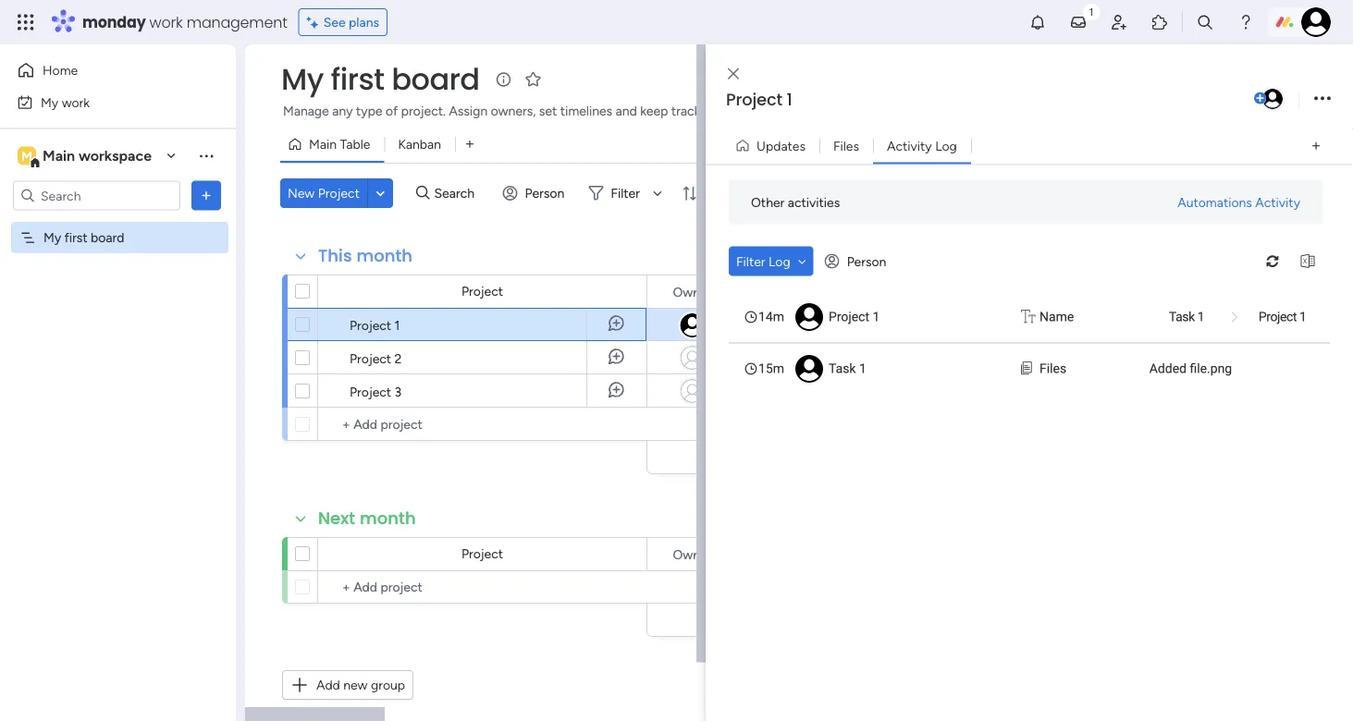 Task type: locate. For each thing, give the bounding box(es) containing it.
options image
[[1315, 86, 1331, 111], [197, 186, 216, 205]]

My first board field
[[277, 59, 484, 100]]

1 vertical spatial month
[[360, 507, 416, 531]]

1 horizontal spatial first
[[331, 59, 384, 100]]

0 vertical spatial filter
[[611, 185, 640, 201]]

close image
[[728, 67, 739, 81]]

workspace
[[79, 147, 152, 165]]

my
[[281, 59, 324, 100], [41, 94, 58, 110], [43, 230, 61, 246]]

0 vertical spatial log
[[935, 138, 957, 154]]

owner
[[673, 284, 712, 300], [673, 547, 712, 562]]

files
[[833, 138, 859, 154], [1040, 361, 1067, 377]]

0 horizontal spatial task
[[829, 361, 856, 377]]

main workspace
[[43, 147, 152, 165]]

of right "track"
[[704, 103, 716, 119]]

of
[[386, 103, 398, 119], [704, 103, 716, 119]]

project inside field
[[726, 88, 783, 111]]

1 vertical spatial work
[[62, 94, 90, 110]]

task up the "added file.png"
[[1169, 309, 1195, 325]]

Project 1 field
[[722, 88, 1251, 112]]

0 horizontal spatial work
[[62, 94, 90, 110]]

0 horizontal spatial log
[[769, 253, 791, 269]]

project 1 right 14m
[[829, 309, 880, 325]]

updates button
[[728, 131, 820, 161]]

new
[[343, 678, 368, 693]]

1 horizontal spatial person
[[847, 253, 887, 269]]

month right this
[[357, 244, 413, 268]]

0 horizontal spatial add view image
[[466, 138, 474, 151]]

automations activity
[[1178, 194, 1301, 210]]

work inside button
[[62, 94, 90, 110]]

log inside button
[[769, 253, 791, 269]]

1 vertical spatial owner field
[[668, 544, 717, 565]]

1 owner field from the top
[[668, 282, 717, 302]]

0 horizontal spatial board
[[91, 230, 124, 246]]

0 horizontal spatial options image
[[197, 186, 216, 205]]

board inside list box
[[91, 230, 124, 246]]

2 owner from the top
[[673, 547, 712, 562]]

log
[[935, 138, 957, 154], [769, 253, 791, 269]]

next month
[[318, 507, 416, 531]]

person for person popup button related to 'sort by any column' icon at top
[[525, 185, 565, 201]]

board
[[392, 59, 480, 100], [91, 230, 124, 246]]

filter log button
[[729, 247, 814, 276]]

my down search in workspace field
[[43, 230, 61, 246]]

main right workspace image
[[43, 147, 75, 165]]

board down search in workspace field
[[91, 230, 124, 246]]

first
[[331, 59, 384, 100], [64, 230, 88, 246]]

task
[[1169, 309, 1195, 325], [829, 361, 856, 377]]

files button
[[820, 131, 873, 161]]

my first board up type
[[281, 59, 480, 100]]

1 horizontal spatial of
[[704, 103, 716, 119]]

group
[[371, 678, 405, 693]]

new
[[288, 185, 315, 201]]

1 vertical spatial + add project text field
[[327, 576, 472, 599]]

inbox image
[[1069, 13, 1088, 31]]

0 horizontal spatial person button
[[495, 179, 576, 208]]

month inside 'field'
[[357, 244, 413, 268]]

files right v2 file column image
[[1040, 361, 1067, 377]]

1 vertical spatial owner
[[673, 547, 712, 562]]

0 horizontal spatial person
[[525, 185, 565, 201]]

activity right files button
[[887, 138, 932, 154]]

1 owner from the top
[[673, 284, 712, 300]]

and
[[616, 103, 637, 119]]

sort by any column image
[[674, 184, 704, 203]]

activity up refresh image at the right top of the page
[[1256, 194, 1301, 210]]

person left filter popup button
[[525, 185, 565, 201]]

project.
[[401, 103, 446, 119]]

task 1
[[1169, 309, 1205, 325], [829, 361, 867, 377]]

0 vertical spatial person
[[525, 185, 565, 201]]

log left angle down icon
[[769, 253, 791, 269]]

files inside list box
[[1040, 361, 1067, 377]]

1 vertical spatial first
[[64, 230, 88, 246]]

your
[[758, 103, 784, 119]]

0 vertical spatial month
[[357, 244, 413, 268]]

my inside list box
[[43, 230, 61, 246]]

files down stands.
[[833, 138, 859, 154]]

1 horizontal spatial log
[[935, 138, 957, 154]]

2 owner field from the top
[[668, 544, 717, 565]]

added file.png
[[1150, 361, 1232, 377]]

dapulse text column image
[[1021, 308, 1036, 327]]

project 1
[[726, 88, 792, 111], [829, 309, 880, 325], [1259, 309, 1307, 325], [350, 317, 400, 333]]

0 horizontal spatial filter
[[611, 185, 640, 201]]

options image down workspace options icon
[[197, 186, 216, 205]]

project 2
[[350, 351, 402, 366]]

work
[[149, 12, 183, 32], [62, 94, 90, 110]]

filter inside popup button
[[611, 185, 640, 201]]

1 vertical spatial board
[[91, 230, 124, 246]]

see plans button
[[299, 8, 388, 36]]

Next month field
[[314, 507, 421, 531]]

added
[[1150, 361, 1187, 377]]

main left table
[[309, 136, 337, 152]]

new project button
[[280, 179, 367, 208]]

month
[[357, 244, 413, 268], [360, 507, 416, 531]]

main inside button
[[309, 136, 337, 152]]

1 horizontal spatial main
[[309, 136, 337, 152]]

1 vertical spatial files
[[1040, 361, 1067, 377]]

task 1 right 15m
[[829, 361, 867, 377]]

person button right 'search' "field"
[[495, 179, 576, 208]]

0 vertical spatial person button
[[495, 179, 576, 208]]

main for main table
[[309, 136, 337, 152]]

person right angle down icon
[[847, 253, 887, 269]]

keep
[[640, 103, 668, 119]]

1 horizontal spatial work
[[149, 12, 183, 32]]

my up manage
[[281, 59, 324, 100]]

see plans
[[324, 14, 379, 30]]

updates
[[757, 138, 806, 154]]

project 1 down the close icon on the top of page
[[726, 88, 792, 111]]

filter left angle down icon
[[736, 253, 766, 269]]

1 vertical spatial activity
[[1256, 194, 1301, 210]]

1 vertical spatial my first board
[[43, 230, 124, 246]]

1 horizontal spatial person button
[[817, 247, 898, 276]]

option
[[0, 221, 236, 225]]

work right monday
[[149, 12, 183, 32]]

filter
[[611, 185, 640, 201], [736, 253, 766, 269]]

person for person popup button related to export to excel icon
[[847, 253, 887, 269]]

show board description image
[[493, 70, 515, 89]]

1 vertical spatial filter
[[736, 253, 766, 269]]

arrow down image
[[647, 182, 669, 204]]

0 vertical spatial files
[[833, 138, 859, 154]]

1 horizontal spatial task
[[1169, 309, 1195, 325]]

home button
[[11, 56, 199, 85]]

next
[[318, 507, 355, 531]]

1 horizontal spatial filter
[[736, 253, 766, 269]]

owner field for this month
[[668, 282, 717, 302]]

0 horizontal spatial files
[[833, 138, 859, 154]]

new project
[[288, 185, 360, 201]]

board up project.
[[392, 59, 480, 100]]

1 horizontal spatial add view image
[[1313, 139, 1320, 152]]

filter left arrow down icon
[[611, 185, 640, 201]]

invite members image
[[1110, 13, 1129, 31]]

month inside field
[[360, 507, 416, 531]]

1 image
[[1083, 1, 1100, 22]]

project
[[787, 103, 829, 119]]

0 horizontal spatial main
[[43, 147, 75, 165]]

0 horizontal spatial activity
[[887, 138, 932, 154]]

dapulse addbtn image
[[1254, 93, 1266, 105]]

task 1 up the "added file.png"
[[1169, 309, 1205, 325]]

owner field for next month
[[668, 544, 717, 565]]

add
[[316, 678, 340, 693]]

0 vertical spatial activity
[[887, 138, 932, 154]]

activity
[[887, 138, 932, 154], [1256, 194, 1301, 210]]

project
[[726, 88, 783, 111], [318, 185, 360, 201], [462, 284, 503, 299], [829, 309, 870, 325], [1259, 309, 1297, 325], [350, 317, 391, 333], [350, 351, 391, 366], [350, 384, 391, 400], [462, 546, 503, 562]]

filter log
[[736, 253, 791, 269]]

file.png
[[1190, 361, 1232, 377]]

work down home
[[62, 94, 90, 110]]

1
[[787, 88, 792, 111], [873, 309, 880, 325], [1198, 309, 1205, 325], [1300, 309, 1307, 325], [395, 317, 400, 333], [859, 361, 867, 377]]

0 horizontal spatial first
[[64, 230, 88, 246]]

of right type
[[386, 103, 398, 119]]

0 vertical spatial owner
[[673, 284, 712, 300]]

1 vertical spatial options image
[[197, 186, 216, 205]]

+ add project text field down next month field
[[327, 576, 472, 599]]

my first board
[[281, 59, 480, 100], [43, 230, 124, 246]]

0 vertical spatial first
[[331, 59, 384, 100]]

+ Add project text field
[[327, 414, 472, 436], [327, 576, 472, 599]]

main table button
[[280, 130, 384, 159]]

1 horizontal spatial files
[[1040, 361, 1067, 377]]

person button right angle down icon
[[817, 247, 898, 276]]

main
[[309, 136, 337, 152], [43, 147, 75, 165]]

main inside workspace selection element
[[43, 147, 75, 165]]

log down project 1 field
[[935, 138, 957, 154]]

angle down image
[[798, 255, 806, 268]]

0 vertical spatial + add project text field
[[327, 414, 472, 436]]

angle down image
[[376, 186, 385, 200]]

1 horizontal spatial board
[[392, 59, 480, 100]]

this month
[[318, 244, 413, 268]]

1 horizontal spatial activity
[[1256, 194, 1301, 210]]

add new group button
[[282, 671, 414, 700]]

0 vertical spatial work
[[149, 12, 183, 32]]

first down search in workspace field
[[64, 230, 88, 246]]

list box
[[729, 291, 1330, 395]]

management
[[187, 12, 287, 32]]

month right next
[[360, 507, 416, 531]]

0 vertical spatial task
[[1169, 309, 1195, 325]]

filter inside button
[[736, 253, 766, 269]]

0 vertical spatial owner field
[[668, 282, 717, 302]]

0 horizontal spatial of
[[386, 103, 398, 119]]

1 horizontal spatial my first board
[[281, 59, 480, 100]]

0 vertical spatial options image
[[1315, 86, 1331, 111]]

my first board inside list box
[[43, 230, 124, 246]]

1 vertical spatial log
[[769, 253, 791, 269]]

1 vertical spatial person button
[[817, 247, 898, 276]]

0 horizontal spatial my first board
[[43, 230, 124, 246]]

1 vertical spatial task 1
[[829, 361, 867, 377]]

Search in workspace field
[[39, 185, 154, 206]]

activity log
[[887, 138, 957, 154]]

person button
[[495, 179, 576, 208], [817, 247, 898, 276]]

add view image
[[466, 138, 474, 151], [1313, 139, 1320, 152]]

options image right john smith icon
[[1315, 86, 1331, 111]]

my down home
[[41, 94, 58, 110]]

task right 15m
[[829, 361, 856, 377]]

log inside button
[[935, 138, 957, 154]]

v2 file column image
[[1021, 359, 1032, 379]]

+ add project text field down 3
[[327, 414, 472, 436]]

my first board down search in workspace field
[[43, 230, 124, 246]]

1 horizontal spatial options image
[[1315, 86, 1331, 111]]

1 vertical spatial person
[[847, 253, 887, 269]]

0 vertical spatial task 1
[[1169, 309, 1205, 325]]

person
[[525, 185, 565, 201], [847, 253, 887, 269]]

home
[[43, 62, 78, 78]]

Owner field
[[668, 282, 717, 302], [668, 544, 717, 565]]

first up type
[[331, 59, 384, 100]]

0 vertical spatial my first board
[[281, 59, 480, 100]]

my first board list box
[[0, 218, 236, 503]]



Task type: vqa. For each thing, say whether or not it's contained in the screenshot.
second 'Owner' field from the bottom of the page
yes



Task type: describe. For each thing, give the bounding box(es) containing it.
manage any type of project. assign owners, set timelines and keep track of where your project stands. button
[[280, 100, 902, 122]]

0 vertical spatial board
[[392, 59, 480, 100]]

workspace image
[[18, 146, 36, 166]]

other
[[751, 194, 785, 210]]

main table
[[309, 136, 370, 152]]

kanban button
[[384, 130, 455, 159]]

john smith image
[[1302, 7, 1331, 37]]

Search field
[[430, 180, 485, 206]]

my work button
[[11, 87, 199, 117]]

project 1 down refresh image at the right top of the page
[[1259, 309, 1307, 325]]

m
[[21, 148, 32, 164]]

where
[[719, 103, 755, 119]]

activities
[[788, 194, 840, 210]]

person button for 'sort by any column' icon at top
[[495, 179, 576, 208]]

log for activity log
[[935, 138, 957, 154]]

apps image
[[1151, 13, 1169, 31]]

15m
[[759, 361, 784, 377]]

track
[[672, 103, 701, 119]]

manage
[[283, 103, 329, 119]]

project 1 inside field
[[726, 88, 792, 111]]

2 + add project text field from the top
[[327, 576, 472, 599]]

This month field
[[314, 244, 417, 268]]

notifications image
[[1029, 13, 1047, 31]]

project 3
[[350, 384, 402, 400]]

14m
[[759, 309, 784, 325]]

activity inside button
[[1256, 194, 1301, 210]]

person button for export to excel icon
[[817, 247, 898, 276]]

1 inside field
[[787, 88, 792, 111]]

work for my
[[62, 94, 90, 110]]

1 vertical spatial task
[[829, 361, 856, 377]]

owners,
[[491, 103, 536, 119]]

1 horizontal spatial task 1
[[1169, 309, 1205, 325]]

2 of from the left
[[704, 103, 716, 119]]

activity inside button
[[887, 138, 932, 154]]

workspace options image
[[197, 146, 216, 165]]

refresh image
[[1258, 254, 1288, 268]]

table
[[340, 136, 370, 152]]

plans
[[349, 14, 379, 30]]

filter for filter
[[611, 185, 640, 201]]

timelines
[[560, 103, 613, 119]]

manage any type of project. assign owners, set timelines and keep track of where your project stands.
[[283, 103, 874, 119]]

select product image
[[17, 13, 35, 31]]

owner for this month
[[673, 284, 712, 300]]

my inside button
[[41, 94, 58, 110]]

month for this month
[[357, 244, 413, 268]]

this
[[318, 244, 352, 268]]

list box containing 14m
[[729, 291, 1330, 395]]

my work
[[41, 94, 90, 110]]

project inside button
[[318, 185, 360, 201]]

log for filter log
[[769, 253, 791, 269]]

activity log button
[[873, 131, 971, 161]]

search everything image
[[1196, 13, 1215, 31]]

month for next month
[[360, 507, 416, 531]]

work for monday
[[149, 12, 183, 32]]

main for main workspace
[[43, 147, 75, 165]]

see
[[324, 14, 346, 30]]

dapulse drag 2 image
[[709, 363, 715, 383]]

files inside files button
[[833, 138, 859, 154]]

john smith image
[[1261, 87, 1285, 111]]

0 horizontal spatial task 1
[[829, 361, 867, 377]]

set
[[539, 103, 557, 119]]

other activities
[[751, 194, 840, 210]]

type
[[356, 103, 383, 119]]

project 1 up project 2
[[350, 317, 400, 333]]

help image
[[1237, 13, 1255, 31]]

export to excel image
[[1293, 254, 1323, 268]]

any
[[332, 103, 353, 119]]

monday work management
[[82, 12, 287, 32]]

2
[[395, 351, 402, 366]]

automations
[[1178, 194, 1252, 210]]

workspace selection element
[[18, 145, 154, 169]]

name
[[1040, 309, 1074, 325]]

monday
[[82, 12, 146, 32]]

v2 search image
[[416, 183, 430, 204]]

stands.
[[833, 103, 874, 119]]

automations activity button
[[1170, 187, 1308, 217]]

add to favorites image
[[524, 70, 543, 88]]

1 of from the left
[[386, 103, 398, 119]]

assign
[[449, 103, 488, 119]]

kanban
[[398, 136, 441, 152]]

add new group
[[316, 678, 405, 693]]

1 + add project text field from the top
[[327, 414, 472, 436]]

filter button
[[581, 179, 669, 208]]

filter for filter log
[[736, 253, 766, 269]]

first inside list box
[[64, 230, 88, 246]]

owner for next month
[[673, 547, 712, 562]]

3
[[395, 384, 402, 400]]



